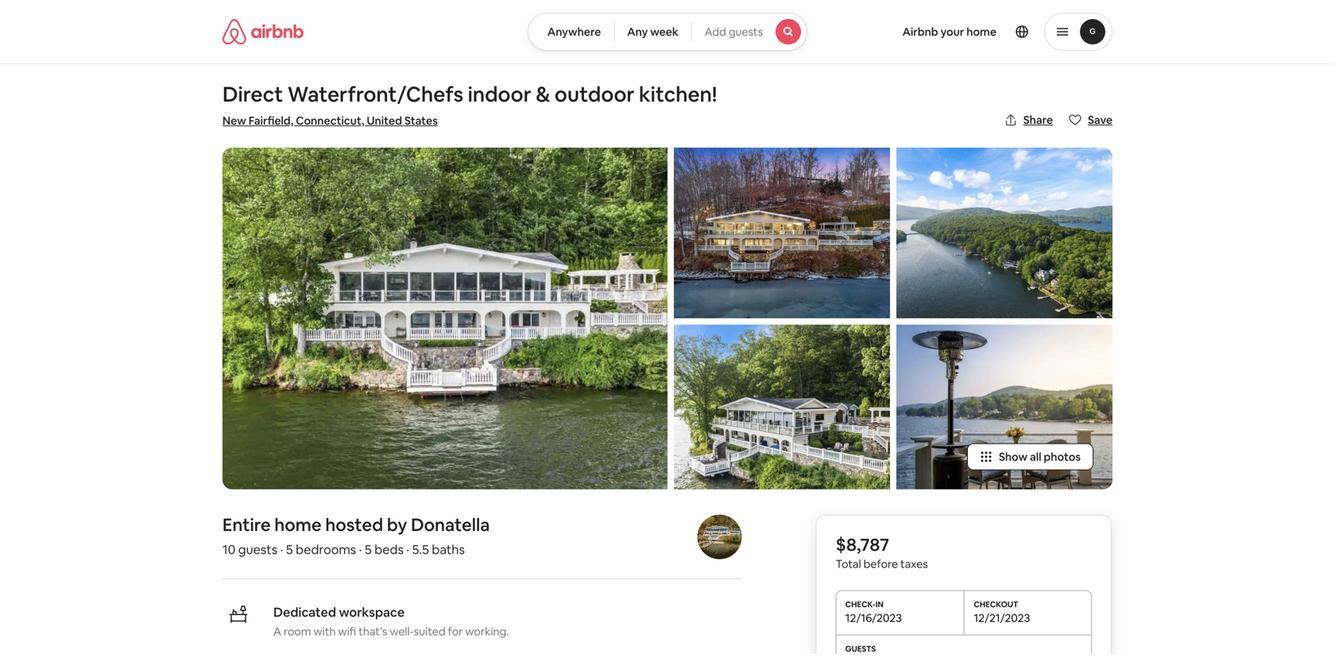 Task type: describe. For each thing, give the bounding box(es) containing it.
10
[[223, 542, 236, 558]]

profile element
[[827, 0, 1113, 64]]

direct waterfront/chefs indoor & outdoor kitchen! image 2 image
[[674, 148, 890, 319]]

5.5
[[412, 542, 429, 558]]

2 5 from the left
[[365, 542, 372, 558]]

add guests
[[705, 25, 763, 39]]

direct waterfront/chefs indoor & outdoor kitchen! image 3 image
[[674, 325, 890, 490]]

show all photos
[[999, 450, 1081, 465]]

any
[[627, 25, 648, 39]]

united
[[367, 114, 402, 128]]

all
[[1030, 450, 1042, 465]]

guests inside button
[[729, 25, 763, 39]]

add
[[705, 25, 726, 39]]

photos
[[1044, 450, 1081, 465]]

total
[[836, 558, 861, 572]]

direct waterfront/chefs indoor & outdoor kitchen!
[[223, 81, 717, 108]]

airbnb your home link
[[893, 15, 1006, 48]]

that's
[[359, 625, 387, 639]]

airbnb
[[903, 25, 938, 39]]

direct waterfront/chefs indoor & outdoor kitchen! image 5 image
[[897, 325, 1113, 490]]

workspace
[[339, 605, 405, 621]]

entire home hosted by donatella 10 guests · 5 bedrooms · 5 beds · 5.5 baths
[[223, 514, 490, 558]]

share
[[1024, 113, 1053, 127]]

new
[[223, 114, 246, 128]]

week
[[650, 25, 679, 39]]

home inside entire home hosted by donatella 10 guests · 5 bedrooms · 5 beds · 5.5 baths
[[275, 514, 322, 537]]

3 · from the left
[[406, 542, 409, 558]]

before
[[864, 558, 898, 572]]

none search field containing anywhere
[[528, 13, 808, 51]]

dedicated
[[273, 605, 336, 621]]

indoor
[[468, 81, 532, 108]]

kitchen!
[[639, 81, 717, 108]]

$8,787
[[836, 534, 890, 557]]

anywhere button
[[528, 13, 615, 51]]

direct
[[223, 81, 283, 108]]

working.
[[465, 625, 509, 639]]

your
[[941, 25, 964, 39]]



Task type: locate. For each thing, give the bounding box(es) containing it.
save button
[[1063, 107, 1119, 134]]

1 horizontal spatial 5
[[365, 542, 372, 558]]

fairfield,
[[249, 114, 293, 128]]

bedrooms
[[296, 542, 356, 558]]

direct waterfront/chefs indoor & outdoor kitchen! image 1 image
[[223, 148, 668, 490]]

share button
[[998, 107, 1060, 134]]

taxes
[[901, 558, 928, 572]]

·
[[280, 542, 283, 558], [359, 542, 362, 558], [406, 542, 409, 558]]

show all photos button
[[967, 444, 1094, 471]]

with
[[314, 625, 336, 639]]

$8,787 total before taxes
[[836, 534, 928, 572]]

home right your
[[967, 25, 997, 39]]

a
[[273, 625, 281, 639]]

2 · from the left
[[359, 542, 362, 558]]

learn more about the host, donatella. image
[[697, 515, 742, 560], [697, 515, 742, 560]]

add guests button
[[691, 13, 808, 51]]

12/21/2023
[[974, 612, 1030, 626]]

beds
[[375, 542, 404, 558]]

hosted
[[325, 514, 383, 537]]

connecticut,
[[296, 114, 364, 128]]

any week
[[627, 25, 679, 39]]

&
[[536, 81, 550, 108]]

for
[[448, 625, 463, 639]]

0 horizontal spatial guests
[[238, 542, 278, 558]]

1 vertical spatial guests
[[238, 542, 278, 558]]

1 5 from the left
[[286, 542, 293, 558]]

1 vertical spatial home
[[275, 514, 322, 537]]

outdoor
[[555, 81, 635, 108]]

12/16/2023
[[845, 612, 902, 626]]

direct waterfront/chefs indoor & outdoor kitchen! image 4 image
[[897, 148, 1113, 319]]

guests inside entire home hosted by donatella 10 guests · 5 bedrooms · 5 beds · 5.5 baths
[[238, 542, 278, 558]]

room
[[284, 625, 311, 639]]

wifi
[[338, 625, 356, 639]]

5 left the bedrooms
[[286, 542, 293, 558]]

0 horizontal spatial 5
[[286, 542, 293, 558]]

2 horizontal spatial ·
[[406, 542, 409, 558]]

new fairfield, connecticut, united states
[[223, 114, 438, 128]]

entire
[[223, 514, 271, 537]]

· down hosted
[[359, 542, 362, 558]]

well-
[[390, 625, 414, 639]]

guests down entire
[[238, 542, 278, 558]]

home up the bedrooms
[[275, 514, 322, 537]]

waterfront/chefs
[[288, 81, 463, 108]]

· left 5.5
[[406, 542, 409, 558]]

suited
[[414, 625, 446, 639]]

any week button
[[614, 13, 692, 51]]

states
[[405, 114, 438, 128]]

show
[[999, 450, 1028, 465]]

· left the bedrooms
[[280, 542, 283, 558]]

home inside profile 'element'
[[967, 25, 997, 39]]

0 horizontal spatial ·
[[280, 542, 283, 558]]

baths
[[432, 542, 465, 558]]

0 horizontal spatial home
[[275, 514, 322, 537]]

None search field
[[528, 13, 808, 51]]

airbnb your home
[[903, 25, 997, 39]]

anywhere
[[548, 25, 601, 39]]

save
[[1088, 113, 1113, 127]]

1 horizontal spatial home
[[967, 25, 997, 39]]

guests
[[729, 25, 763, 39], [238, 542, 278, 558]]

1 · from the left
[[280, 542, 283, 558]]

1 horizontal spatial ·
[[359, 542, 362, 558]]

0 vertical spatial home
[[967, 25, 997, 39]]

by donatella
[[387, 514, 490, 537]]

5
[[286, 542, 293, 558], [365, 542, 372, 558]]

1 horizontal spatial guests
[[729, 25, 763, 39]]

dedicated workspace a room with wifi that's well-suited for working.
[[273, 605, 509, 639]]

0 vertical spatial guests
[[729, 25, 763, 39]]

home
[[967, 25, 997, 39], [275, 514, 322, 537]]

5 left beds
[[365, 542, 372, 558]]

new fairfield, connecticut, united states button
[[223, 113, 438, 129]]

guests right add
[[729, 25, 763, 39]]



Task type: vqa. For each thing, say whether or not it's contained in the screenshot.
Connecticut,
yes



